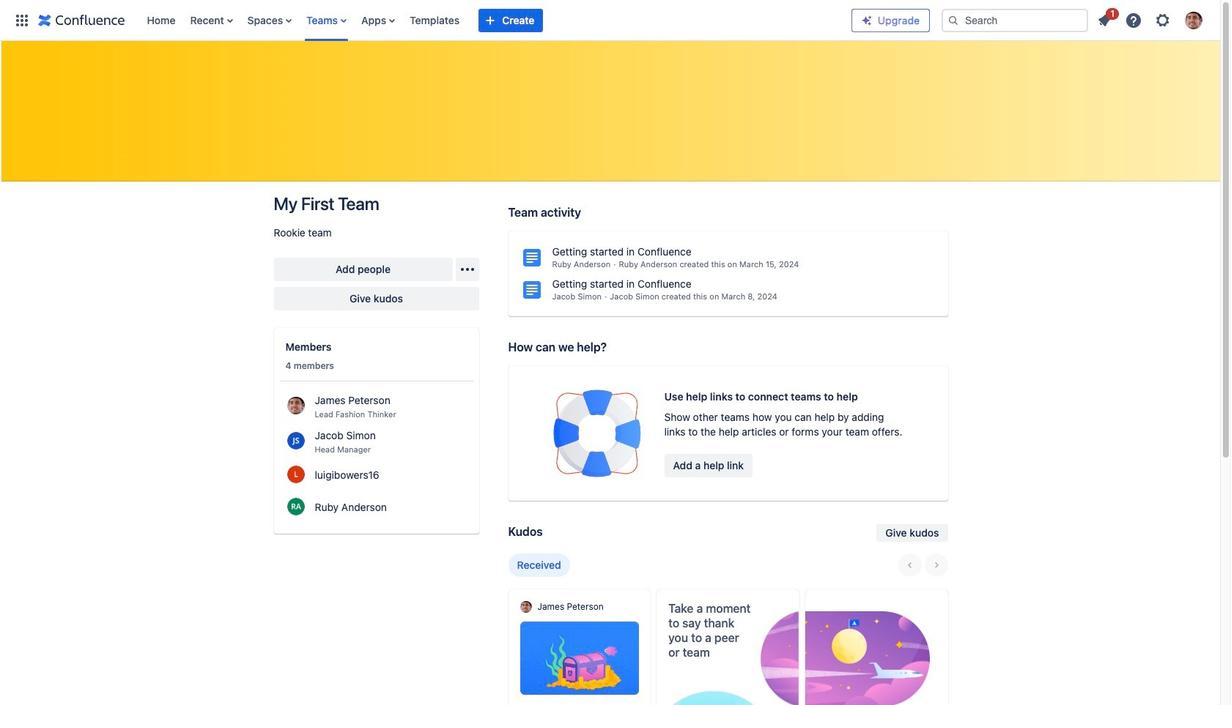 Task type: describe. For each thing, give the bounding box(es) containing it.
list item inside list
[[1091, 5, 1119, 32]]

global element
[[9, 0, 851, 41]]

notification icon image
[[1095, 11, 1113, 29]]

actions image
[[458, 261, 476, 278]]

settings icon image
[[1154, 11, 1172, 29]]

left image
[[901, 557, 919, 574]]

2 more information about this user image from the top
[[287, 498, 304, 515]]

appswitcher icon image
[[13, 11, 31, 29]]



Task type: vqa. For each thing, say whether or not it's contained in the screenshot.
open image at the top left of the page
no



Task type: locate. For each thing, give the bounding box(es) containing it.
more information about this user image
[[287, 397, 304, 414], [287, 498, 304, 515]]

list
[[140, 0, 851, 41], [1091, 5, 1211, 33]]

0 vertical spatial more information about this user image
[[287, 397, 304, 414]]

list for premium image
[[1091, 5, 1211, 33]]

0 horizontal spatial list
[[140, 0, 851, 41]]

right image
[[927, 557, 945, 574]]

more information about this user image
[[287, 432, 304, 450], [287, 466, 304, 483]]

1 horizontal spatial list
[[1091, 5, 1211, 33]]

1 vertical spatial more information about this user image
[[287, 466, 304, 483]]

premium image
[[861, 14, 873, 26]]

1 vertical spatial more information about this user image
[[287, 498, 304, 515]]

help icon image
[[1125, 11, 1142, 29]]

list item
[[1091, 5, 1119, 32]]

banner
[[0, 0, 1220, 41]]

Search field
[[942, 8, 1088, 32]]

None search field
[[942, 8, 1088, 32]]

your profile and preferences image
[[1185, 11, 1202, 29]]

1 more information about this user image from the top
[[287, 432, 304, 450]]

search image
[[947, 14, 959, 26]]

confluence image
[[38, 11, 125, 29], [38, 11, 125, 29]]

group
[[898, 554, 948, 577]]

2 more information about this user image from the top
[[287, 466, 304, 483]]

list for appswitcher icon
[[140, 0, 851, 41]]

1 more information about this user image from the top
[[287, 397, 304, 414]]

0 vertical spatial more information about this user image
[[287, 432, 304, 450]]



